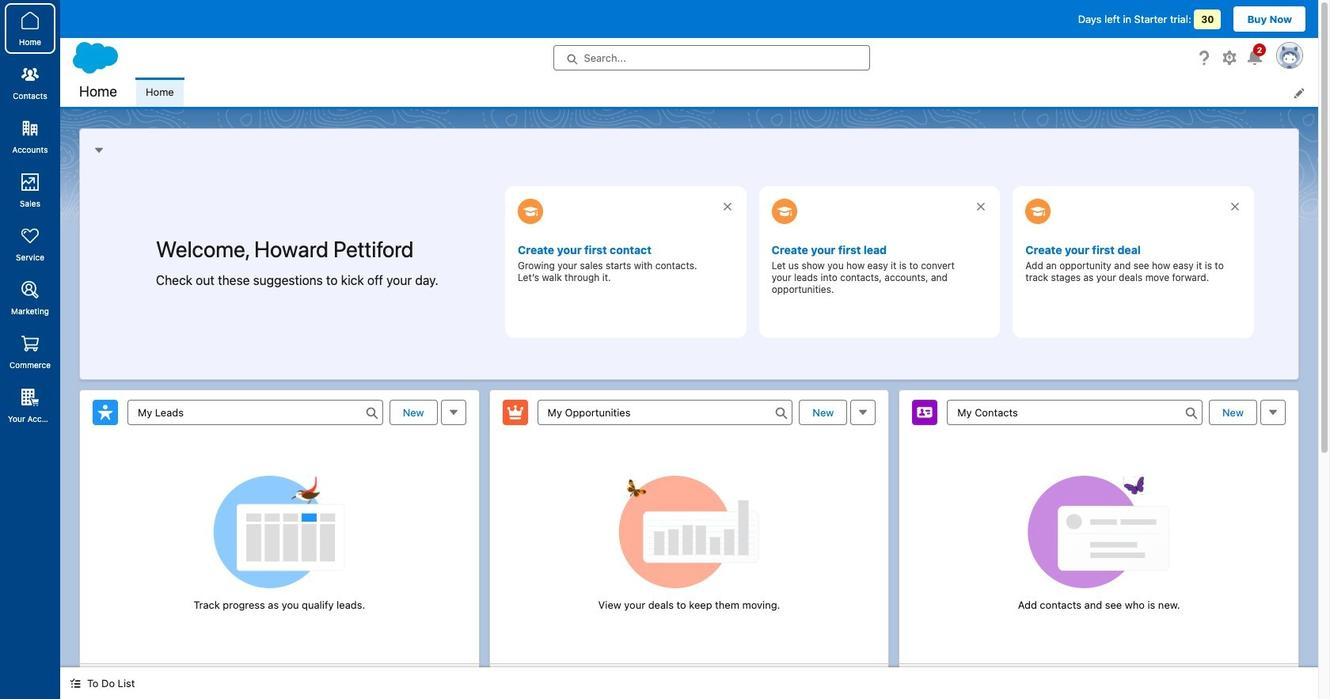 Task type: vqa. For each thing, say whether or not it's contained in the screenshot.
3rd list item from the right
no



Task type: describe. For each thing, give the bounding box(es) containing it.
Select an Option text field
[[537, 399, 793, 425]]

text default image
[[70, 678, 81, 689]]



Task type: locate. For each thing, give the bounding box(es) containing it.
list
[[136, 78, 1318, 107]]

Select an Option text field
[[127, 399, 383, 425]]



